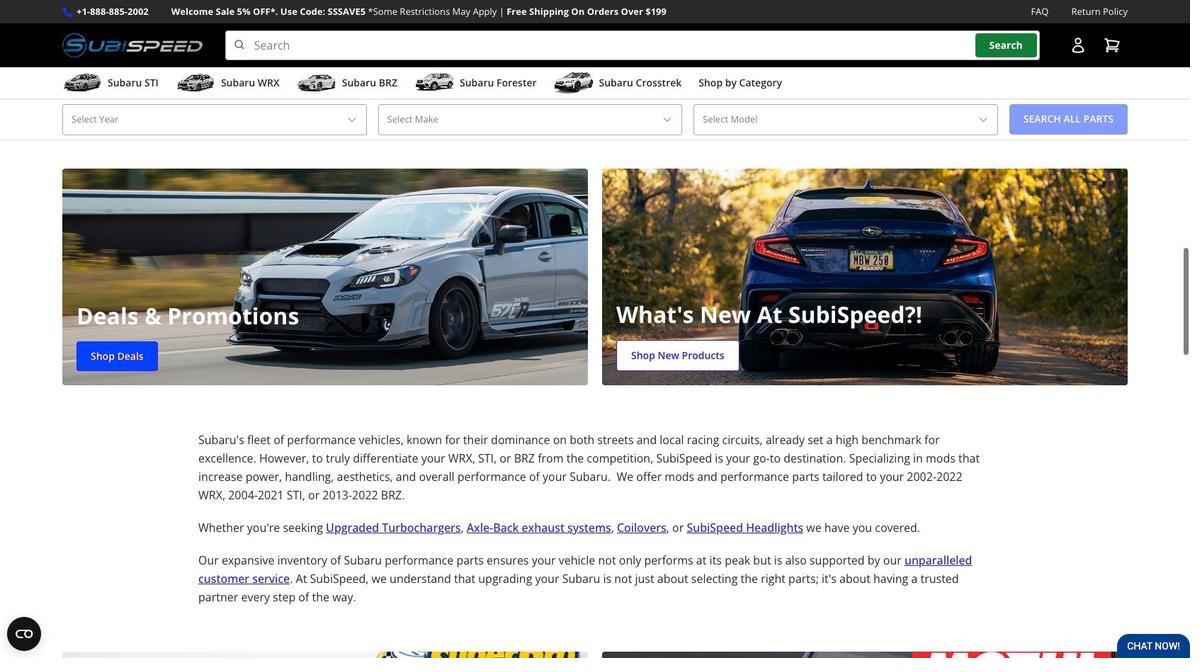 Task type: locate. For each thing, give the bounding box(es) containing it.
subispeed logo image
[[612, 14, 849, 48]]

tomei logo image
[[882, 14, 1119, 48]]

open widget image
[[7, 617, 41, 651]]

subispeed logo image
[[62, 31, 203, 60]]

Select Model button
[[694, 104, 998, 135]]

button image
[[1070, 37, 1087, 54]]

a subaru brz thumbnail image image
[[297, 72, 336, 94]]

a subaru crosstrek thumbnail image image
[[554, 72, 594, 94]]

select year image
[[346, 114, 358, 125]]

a subaru sti thumbnail image image
[[62, 72, 102, 94]]

select make image
[[662, 114, 673, 125]]

perrin logo image
[[612, 80, 849, 114]]

a subaru forester thumbnail image image
[[415, 72, 454, 94]]

Select Make button
[[378, 104, 683, 135]]



Task type: describe. For each thing, give the bounding box(es) containing it.
olm logo image
[[342, 14, 579, 48]]

a subaru wrx thumbnail image image
[[176, 72, 215, 94]]

select model image
[[978, 114, 989, 125]]

Select Year button
[[62, 104, 367, 135]]

search input field
[[225, 31, 1040, 60]]

grimmspeed logo image
[[72, 80, 309, 114]]

awe tuning logo image
[[882, 80, 1119, 114]]

factionfab logo image
[[342, 80, 579, 114]]

invidia logo image
[[72, 14, 309, 48]]



Task type: vqa. For each thing, say whether or not it's contained in the screenshot.
a subaru crosstrek Thumbnail Image
yes



